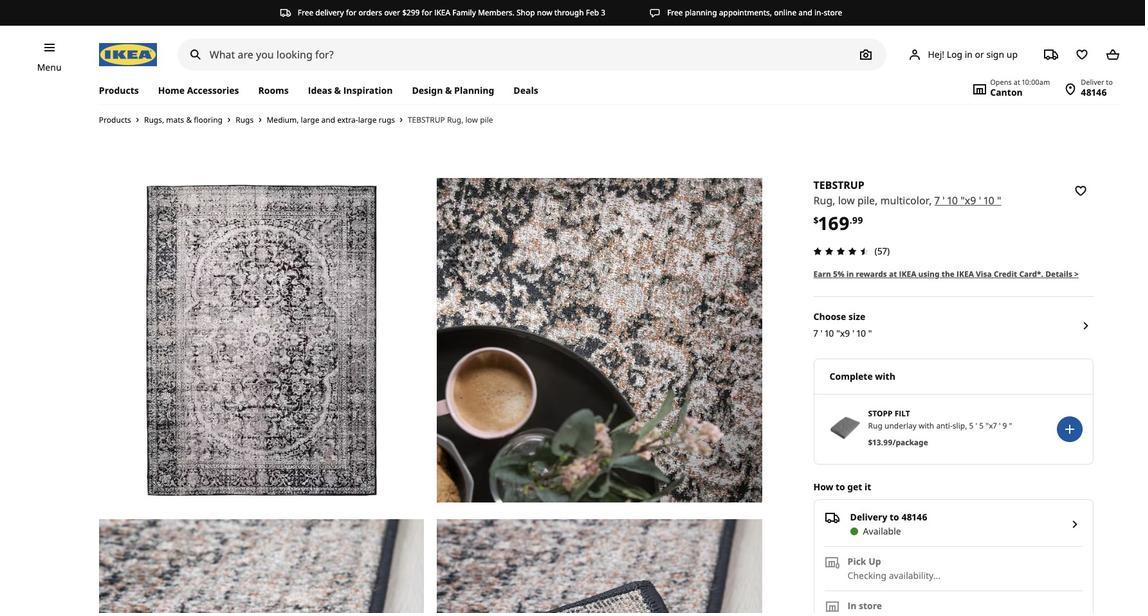 Task type: locate. For each thing, give the bounding box(es) containing it.
0 vertical spatial products
[[99, 84, 139, 97]]

0 vertical spatial at
[[1014, 77, 1021, 87]]

2 free from the left
[[667, 7, 683, 18]]

low for pile
[[466, 114, 478, 125]]

rug,
[[447, 114, 464, 125], [814, 194, 836, 208]]

0 horizontal spatial tebstrup
[[408, 114, 445, 125]]

. down rug
[[881, 437, 884, 448]]

1 vertical spatial at
[[889, 269, 897, 280]]

at
[[1014, 77, 1021, 87], [889, 269, 897, 280]]

store right online
[[824, 7, 843, 18]]

1 vertical spatial with
[[919, 421, 935, 432]]

0 horizontal spatial low
[[466, 114, 478, 125]]

0 horizontal spatial 48146
[[902, 511, 928, 524]]

99 right 13
[[884, 437, 893, 448]]

ikea left family
[[434, 7, 451, 18]]

1 free from the left
[[298, 7, 314, 18]]

0 horizontal spatial free
[[298, 7, 314, 18]]

tebstrup rug, low pile
[[408, 114, 493, 125]]

earn 5% in rewards at ikea using the ikea visa credit card*. details > button
[[814, 269, 1079, 280]]

2 horizontal spatial to
[[1107, 77, 1113, 87]]

products link left rugs,
[[99, 115, 131, 126]]

low left pile,
[[838, 194, 855, 208]]

tebstrup rug, low pile, multicolor, 7 ' 10 "x9 ' 10 " image
[[99, 178, 424, 503], [437, 178, 762, 503], [99, 520, 424, 614], [437, 520, 762, 614]]

1 vertical spatial "x9
[[837, 327, 850, 340]]

to right deliver
[[1107, 77, 1113, 87]]

1 vertical spatial to
[[836, 481, 845, 493]]

1 vertical spatial in
[[847, 269, 854, 280]]

1 horizontal spatial &
[[334, 84, 341, 97]]

tebstrup
[[408, 114, 445, 125], [814, 178, 865, 192]]

9
[[1003, 421, 1007, 432]]

1 large from the left
[[301, 115, 319, 126]]

48146 for delivery to 48146
[[902, 511, 928, 524]]

with right complete
[[875, 370, 896, 383]]

"x9 right multicolor,
[[961, 194, 977, 208]]

size
[[849, 311, 866, 323]]

$299
[[402, 7, 420, 18]]

up
[[869, 556, 881, 568]]

None search field
[[178, 39, 887, 71]]

2 vertical spatial to
[[890, 511, 900, 524]]

card*.
[[1020, 269, 1044, 280]]

low for pile,
[[838, 194, 855, 208]]

0 vertical spatial "
[[997, 194, 1002, 208]]

1 horizontal spatial 5
[[980, 421, 984, 432]]

store right in in the right bottom of the page
[[859, 600, 882, 612]]

13
[[873, 437, 881, 448]]

99 inside $ 169 . 99
[[853, 214, 863, 227]]

free
[[298, 7, 314, 18], [667, 7, 683, 18]]

1 horizontal spatial 48146
[[1081, 86, 1107, 98]]

in
[[965, 48, 973, 60], [847, 269, 854, 280]]

1 horizontal spatial low
[[838, 194, 855, 208]]

99 for 13
[[884, 437, 893, 448]]

>
[[1075, 269, 1079, 280]]

1 vertical spatial 7
[[814, 327, 818, 340]]

2 horizontal spatial "
[[1009, 421, 1013, 432]]

anti-
[[937, 421, 953, 432]]

& right mats
[[186, 115, 192, 126]]

0 vertical spatial 99
[[853, 214, 863, 227]]

ikea right the
[[957, 269, 974, 280]]

1 horizontal spatial with
[[919, 421, 935, 432]]

0 vertical spatial .
[[850, 214, 853, 227]]

rooms link
[[249, 77, 298, 104]]

products
[[99, 84, 139, 97], [99, 115, 131, 126]]

0 vertical spatial and
[[799, 7, 813, 18]]

tebstrup inside tebstrup rug, low pile, multicolor, 7 ' 10 "x9 ' 10 "
[[814, 178, 865, 192]]

hej! log in or sign up link
[[892, 42, 1034, 68]]

0 vertical spatial rug,
[[447, 114, 464, 125]]

1 horizontal spatial $
[[869, 437, 873, 448]]

menu button
[[37, 60, 62, 75]]

tebstrup down 'design'
[[408, 114, 445, 125]]

low
[[466, 114, 478, 125], [838, 194, 855, 208]]

to inside "deliver to 48146"
[[1107, 77, 1113, 87]]

large right medium, at the left top of page
[[301, 115, 319, 126]]

through
[[555, 7, 584, 18]]

5 left "x7
[[980, 421, 984, 432]]

$
[[814, 214, 819, 227], [869, 437, 873, 448]]

to up available
[[890, 511, 900, 524]]

1 horizontal spatial at
[[1014, 77, 1021, 87]]

$ for 13
[[869, 437, 873, 448]]

to for how
[[836, 481, 845, 493]]

using
[[919, 269, 940, 280]]

1 horizontal spatial and
[[799, 7, 813, 18]]

" inside stopp filt rug underlay with anti-slip, 5 ' 5 "x7 ' 9 "
[[1009, 421, 1013, 432]]

rugs
[[379, 115, 395, 126]]

details
[[1046, 269, 1073, 280]]

0 horizontal spatial "x9
[[837, 327, 850, 340]]

home
[[158, 84, 185, 97]]

0 horizontal spatial large
[[301, 115, 319, 126]]

free left planning at the top right of page
[[667, 7, 683, 18]]

pick
[[848, 556, 867, 568]]

1 vertical spatial 48146
[[902, 511, 928, 524]]

1 horizontal spatial ikea
[[899, 269, 917, 280]]

0 horizontal spatial in
[[847, 269, 854, 280]]

0 vertical spatial "x9
[[961, 194, 977, 208]]

free delivery for orders over $299 for ikea family members. shop now through feb 3 link
[[280, 7, 606, 19]]

48146 inside "deliver to 48146"
[[1081, 86, 1107, 98]]

tebstrup for tebstrup rug, low pile
[[408, 114, 445, 125]]

1 horizontal spatial "
[[997, 194, 1002, 208]]

with left anti-
[[919, 421, 935, 432]]

over
[[384, 7, 400, 18]]

99
[[853, 214, 863, 227], [884, 437, 893, 448]]

$ up review: 4.7 out of 5 stars. total reviews: 57 image
[[814, 214, 819, 227]]

home accessories link
[[148, 77, 249, 104]]

& right ideas
[[334, 84, 341, 97]]

1 vertical spatial $
[[869, 437, 873, 448]]

rewards
[[856, 269, 887, 280]]

free planning appointments, online and in-store
[[667, 7, 843, 18]]

0 vertical spatial store
[[824, 7, 843, 18]]

" inside tebstrup rug, low pile, multicolor, 7 ' 10 "x9 ' 10 "
[[997, 194, 1002, 208]]

stopp
[[869, 408, 893, 419]]

rug, for tebstrup rug, low pile
[[447, 114, 464, 125]]

low inside tebstrup rug, low pile, multicolor, 7 ' 10 "x9 ' 10 "
[[838, 194, 855, 208]]

1 horizontal spatial for
[[422, 7, 432, 18]]

1 products link from the top
[[99, 77, 148, 104]]

1 vertical spatial "
[[869, 327, 872, 340]]

" inside choose size 7 ' 10 "x9 ' 10 "
[[869, 327, 872, 340]]

&
[[334, 84, 341, 97], [445, 84, 452, 97], [186, 115, 192, 126]]

at right opens
[[1014, 77, 1021, 87]]

in right 5% on the top of the page
[[847, 269, 854, 280]]

deliver to 48146
[[1081, 77, 1113, 98]]

$ inside $ 169 . 99
[[814, 214, 819, 227]]

0 vertical spatial 7
[[935, 194, 940, 208]]

right image
[[1068, 517, 1083, 533]]

0 vertical spatial to
[[1107, 77, 1113, 87]]

. for 169
[[850, 214, 853, 227]]

products down the ikea logotype, go to start page
[[99, 84, 139, 97]]

rug, inside tebstrup rug, low pile, multicolor, 7 ' 10 "x9 ' 10 "
[[814, 194, 836, 208]]

0 vertical spatial tebstrup
[[408, 114, 445, 125]]

at inside opens at 10:00am canton
[[1014, 77, 1021, 87]]

delivery to 48146
[[851, 511, 928, 524]]

1 vertical spatial rug,
[[814, 194, 836, 208]]

1 vertical spatial products
[[99, 115, 131, 126]]

to for delivery
[[890, 511, 900, 524]]

1 vertical spatial tebstrup
[[814, 178, 865, 192]]

family
[[453, 7, 476, 18]]

0 horizontal spatial "
[[869, 327, 872, 340]]

for right the '$299'
[[422, 7, 432, 18]]

large
[[301, 115, 319, 126], [358, 115, 377, 126]]

free delivery for orders over $299 for ikea family members. shop now through feb 3
[[298, 7, 606, 18]]

1 vertical spatial low
[[838, 194, 855, 208]]

in inside button
[[847, 269, 854, 280]]

rug, down the design & planning link at top left
[[447, 114, 464, 125]]

at right rewards on the right of page
[[889, 269, 897, 280]]

$ down rug
[[869, 437, 873, 448]]

products inside products link
[[99, 84, 139, 97]]

0 horizontal spatial at
[[889, 269, 897, 280]]

5 right slip,
[[970, 421, 974, 432]]

for
[[346, 7, 357, 18], [422, 7, 432, 18]]

low left pile
[[466, 114, 478, 125]]

0 horizontal spatial and
[[321, 115, 335, 126]]

99 down pile,
[[853, 214, 863, 227]]

tebstrup up pile,
[[814, 178, 865, 192]]

0 horizontal spatial &
[[186, 115, 192, 126]]

rug
[[869, 421, 883, 432]]

products left rugs,
[[99, 115, 131, 126]]

free inside free delivery for orders over $299 for ikea family members. shop now through feb 3 link
[[298, 7, 314, 18]]

1 vertical spatial store
[[859, 600, 882, 612]]

and left extra-
[[321, 115, 335, 126]]

to
[[1107, 77, 1113, 87], [836, 481, 845, 493], [890, 511, 900, 524]]

48146 right delivery
[[902, 511, 928, 524]]

"x9
[[961, 194, 977, 208], [837, 327, 850, 340]]

1 horizontal spatial store
[[859, 600, 882, 612]]

hej! log in or sign up
[[928, 48, 1018, 60]]

1 products from the top
[[99, 84, 139, 97]]

0 horizontal spatial 99
[[853, 214, 863, 227]]

ikea
[[434, 7, 451, 18], [899, 269, 917, 280], [957, 269, 974, 280]]

choose size 7 ' 10 "x9 ' 10 "
[[814, 311, 872, 340]]

medium, large and extra-large rugs
[[267, 115, 395, 126]]

48146 right 10:00am
[[1081, 86, 1107, 98]]

1 for from the left
[[346, 7, 357, 18]]

rug, up 169
[[814, 194, 836, 208]]

0 horizontal spatial for
[[346, 7, 357, 18]]

7 right multicolor,
[[935, 194, 940, 208]]

earn 5% in rewards at ikea using the ikea visa credit card*. details >
[[814, 269, 1079, 280]]

2 large from the left
[[358, 115, 377, 126]]

in left or on the top right
[[965, 48, 973, 60]]

stopp filt rug underlay with anti-slip, 5 ' 5 "x7 ' 9 "
[[869, 408, 1013, 432]]

2 horizontal spatial &
[[445, 84, 452, 97]]

0 horizontal spatial 7
[[814, 327, 818, 340]]

1 horizontal spatial 7
[[935, 194, 940, 208]]

5
[[970, 421, 974, 432], [980, 421, 984, 432]]

1 horizontal spatial tebstrup
[[814, 178, 865, 192]]

0 vertical spatial in
[[965, 48, 973, 60]]

1 vertical spatial 99
[[884, 437, 893, 448]]

flooring
[[194, 115, 223, 126]]

store inside free planning appointments, online and in-store link
[[824, 7, 843, 18]]

1 horizontal spatial .
[[881, 437, 884, 448]]

0 vertical spatial low
[[466, 114, 478, 125]]

. inside $ 169 . 99
[[850, 214, 853, 227]]

checking
[[848, 570, 887, 582]]

2 vertical spatial "
[[1009, 421, 1013, 432]]

0 vertical spatial products link
[[99, 77, 148, 104]]

to left get
[[836, 481, 845, 493]]

0 horizontal spatial store
[[824, 7, 843, 18]]

complete
[[830, 370, 873, 383]]

review: 4.7 out of 5 stars. total reviews: 57 image
[[810, 244, 872, 259]]

0 horizontal spatial to
[[836, 481, 845, 493]]

1 horizontal spatial 99
[[884, 437, 893, 448]]

. up (57) button
[[850, 214, 853, 227]]

for left the orders
[[346, 7, 357, 18]]

2 products link from the top
[[99, 115, 131, 126]]

0 horizontal spatial with
[[875, 370, 896, 383]]

1 horizontal spatial to
[[890, 511, 900, 524]]

0 vertical spatial 48146
[[1081, 86, 1107, 98]]

"x9 inside choose size 7 ' 10 "x9 ' 10 "
[[837, 327, 850, 340]]

0 vertical spatial with
[[875, 370, 896, 383]]

free left the delivery
[[298, 7, 314, 18]]

(57) button
[[810, 244, 890, 259]]

1 horizontal spatial large
[[358, 115, 377, 126]]

& for ideas
[[334, 84, 341, 97]]

feb
[[586, 7, 599, 18]]

"x9 down choose
[[837, 327, 850, 340]]

members.
[[478, 7, 515, 18]]

at inside earn 5% in rewards at ikea using the ikea visa credit card*. details > button
[[889, 269, 897, 280]]

& inside 'link'
[[334, 84, 341, 97]]

availability...
[[889, 570, 941, 582]]

7
[[935, 194, 940, 208], [814, 327, 818, 340]]

and left in-
[[799, 7, 813, 18]]

0 horizontal spatial rug,
[[447, 114, 464, 125]]

.
[[850, 214, 853, 227], [881, 437, 884, 448]]

products link
[[99, 77, 148, 104], [99, 115, 131, 126]]

0 vertical spatial $
[[814, 214, 819, 227]]

. for 13
[[881, 437, 884, 448]]

1 vertical spatial products link
[[99, 115, 131, 126]]

products link down the ikea logotype, go to start page
[[99, 77, 148, 104]]

$ 13 . 99 /package
[[869, 437, 929, 448]]

2 5 from the left
[[980, 421, 984, 432]]

0 horizontal spatial 5
[[970, 421, 974, 432]]

products link for home accessories link
[[99, 77, 148, 104]]

and
[[799, 7, 813, 18], [321, 115, 335, 126]]

& right 'design'
[[445, 84, 452, 97]]

opens
[[991, 77, 1012, 87]]

10
[[948, 194, 958, 208], [984, 194, 995, 208], [825, 327, 834, 340], [857, 327, 866, 340]]

free inside free planning appointments, online and in-store link
[[667, 7, 683, 18]]

1 horizontal spatial in
[[965, 48, 973, 60]]

1 vertical spatial .
[[881, 437, 884, 448]]

7 down choose
[[814, 327, 818, 340]]

1 horizontal spatial "x9
[[961, 194, 977, 208]]

0 horizontal spatial $
[[814, 214, 819, 227]]

1 horizontal spatial rug,
[[814, 194, 836, 208]]

rooms
[[258, 84, 289, 97]]

0 horizontal spatial .
[[850, 214, 853, 227]]

log
[[947, 48, 963, 60]]

ikea left using
[[899, 269, 917, 280]]

large left rugs
[[358, 115, 377, 126]]

canton
[[991, 86, 1023, 98]]

1 horizontal spatial free
[[667, 7, 683, 18]]



Task type: describe. For each thing, give the bounding box(es) containing it.
2 products from the top
[[99, 115, 131, 126]]

underlay
[[885, 421, 917, 432]]

earn
[[814, 269, 831, 280]]

deliver
[[1081, 77, 1105, 87]]

it
[[865, 481, 871, 493]]

accessories
[[187, 84, 239, 97]]

opens at 10:00am canton
[[991, 77, 1050, 98]]

3
[[601, 7, 606, 18]]

ikea logotype, go to start page image
[[99, 43, 157, 66]]

filt
[[895, 408, 910, 419]]

home accessories
[[158, 84, 239, 97]]

hej!
[[928, 48, 945, 60]]

to for deliver
[[1107, 77, 1113, 87]]

1 vertical spatial and
[[321, 115, 335, 126]]

complete with
[[830, 370, 896, 383]]

medium, large and extra-large rugs link
[[267, 115, 397, 126]]

rug, for tebstrup rug, low pile, multicolor, 7 ' 10 "x9 ' 10 "
[[814, 194, 836, 208]]

products link for rugs, mats & flooring link
[[99, 115, 131, 126]]

rugs, mats & flooring
[[144, 115, 223, 126]]

free for free delivery for orders over $299 for ikea family members. shop now through feb 3
[[298, 7, 314, 18]]

/package
[[893, 437, 929, 448]]

tebstrup for tebstrup rug, low pile, multicolor, 7 ' 10 "x9 ' 10 "
[[814, 178, 865, 192]]

appointments,
[[719, 7, 772, 18]]

pick up checking availability...
[[848, 556, 941, 582]]

7 ' 10 "x9 ' 10 " button
[[935, 193, 1002, 209]]

or
[[975, 48, 985, 60]]

"x7
[[986, 421, 997, 432]]

up
[[1007, 48, 1018, 60]]

planning
[[685, 7, 717, 18]]

2 for from the left
[[422, 7, 432, 18]]

in for log
[[965, 48, 973, 60]]

pile
[[480, 114, 493, 125]]

rugs,
[[144, 115, 164, 126]]

visa
[[976, 269, 992, 280]]

ideas
[[308, 84, 332, 97]]

(57)
[[875, 245, 890, 257]]

free for free planning appointments, online and in-store
[[667, 7, 683, 18]]

get
[[848, 481, 863, 493]]

tebstrup rug, low pile, multicolor, 7 ' 10 "x9 ' 10 "
[[814, 178, 1002, 208]]

multicolor,
[[881, 194, 932, 208]]

sign
[[987, 48, 1005, 60]]

2 horizontal spatial ikea
[[957, 269, 974, 280]]

$ 169 . 99
[[814, 211, 863, 236]]

mats
[[166, 115, 184, 126]]

online
[[774, 7, 797, 18]]

orders
[[359, 7, 382, 18]]

Search by product text field
[[178, 39, 887, 71]]

ideas & inspiration
[[308, 84, 393, 97]]

how to get it
[[814, 481, 871, 493]]

rugs link
[[236, 115, 254, 126]]

99 for 169
[[853, 214, 863, 227]]

7 inside tebstrup rug, low pile, multicolor, 7 ' 10 "x9 ' 10 "
[[935, 194, 940, 208]]

design & planning
[[412, 84, 494, 97]]

menu
[[37, 61, 62, 73]]

shop
[[517, 7, 535, 18]]

10:00am
[[1022, 77, 1050, 87]]

delivery
[[851, 511, 888, 524]]

and inside free planning appointments, online and in-store link
[[799, 7, 813, 18]]

design
[[412, 84, 443, 97]]

deals
[[514, 84, 538, 97]]

planning
[[454, 84, 494, 97]]

0 horizontal spatial ikea
[[434, 7, 451, 18]]

1 5 from the left
[[970, 421, 974, 432]]

how
[[814, 481, 834, 493]]

& for design
[[445, 84, 452, 97]]

inspiration
[[343, 84, 393, 97]]

credit
[[994, 269, 1018, 280]]

5%
[[833, 269, 845, 280]]

deals link
[[504, 77, 548, 104]]

48146 for deliver to 48146
[[1081, 86, 1107, 98]]

in for 5%
[[847, 269, 854, 280]]

rugs, mats & flooring link
[[144, 115, 223, 126]]

now
[[537, 7, 553, 18]]

$ for 169
[[814, 214, 819, 227]]

"x9 inside tebstrup rug, low pile, multicolor, 7 ' 10 "x9 ' 10 "
[[961, 194, 977, 208]]

slip,
[[953, 421, 968, 432]]

pile,
[[858, 194, 878, 208]]

medium,
[[267, 115, 299, 126]]

ideas & inspiration link
[[298, 77, 402, 104]]

with inside stopp filt rug underlay with anti-slip, 5 ' 5 "x7 ' 9 "
[[919, 421, 935, 432]]

7 inside choose size 7 ' 10 "x9 ' 10 "
[[814, 327, 818, 340]]

design & planning link
[[402, 77, 504, 104]]

the
[[942, 269, 955, 280]]

available
[[863, 526, 901, 538]]

in store
[[848, 600, 882, 612]]

169
[[819, 211, 850, 236]]

stopp filt rug underlay with anti-slip, 5 ' 5 "x7 ' 9 " image
[[830, 413, 861, 444]]



Task type: vqa. For each thing, say whether or not it's contained in the screenshot.
VARDAGEN Frying pan, carbon steel, 9 " Image
no



